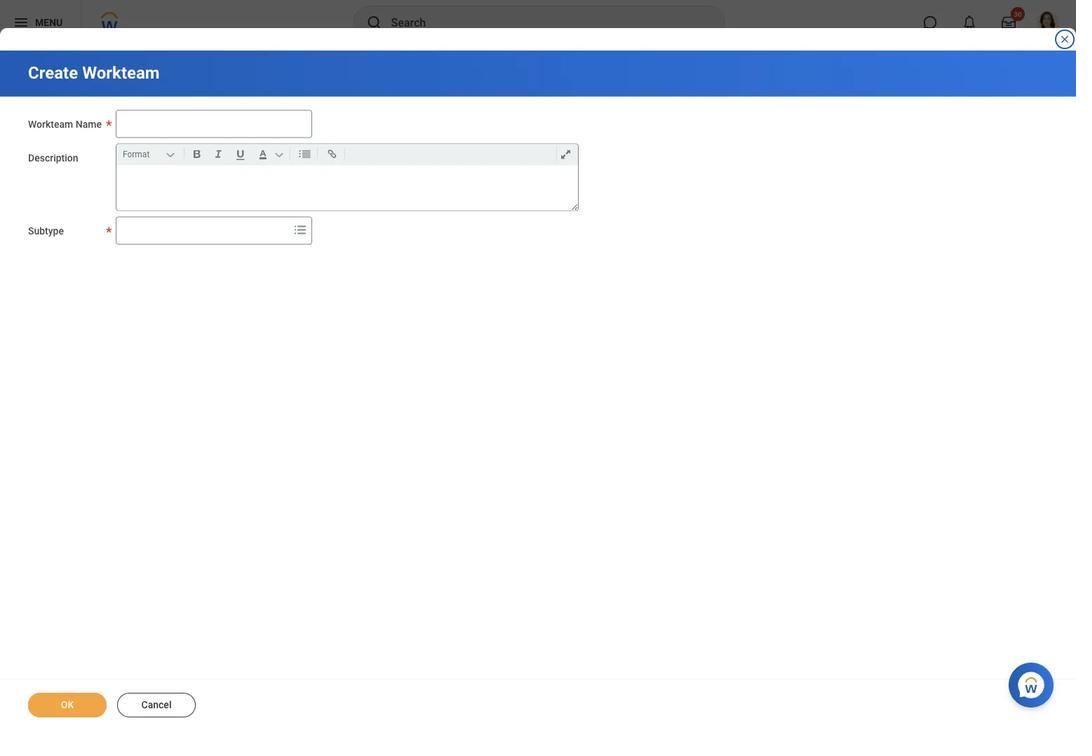 Task type: describe. For each thing, give the bounding box(es) containing it.
workteam name
[[28, 118, 102, 130]]

create workteam dialog
[[0, 0, 1077, 730]]

create workteam
[[28, 63, 160, 83]]

format
[[123, 149, 150, 159]]

prompts image
[[292, 221, 309, 238]]

1 horizontal spatial workteam
[[82, 63, 160, 83]]

cancel
[[141, 699, 172, 711]]

1 vertical spatial workteam
[[28, 118, 73, 130]]

description
[[28, 152, 78, 164]]

name
[[76, 118, 102, 130]]

subtype
[[28, 225, 64, 237]]

create
[[28, 63, 78, 83]]

bold image
[[187, 146, 206, 162]]

ok
[[61, 699, 74, 711]]

search image
[[366, 14, 383, 31]]

Description text field
[[116, 165, 578, 210]]

format button
[[120, 146, 181, 162]]

format group
[[120, 144, 581, 165]]

create workteam main content
[[0, 51, 1077, 730]]



Task type: vqa. For each thing, say whether or not it's contained in the screenshot.
"CREATE"
yes



Task type: locate. For each thing, give the bounding box(es) containing it.
link image
[[323, 146, 342, 162]]

notifications large image
[[963, 15, 977, 29]]

maximize image
[[557, 146, 576, 162]]

close create workteam image
[[1060, 34, 1071, 45]]

Workteam Name text field
[[116, 110, 312, 138]]

ok button
[[28, 693, 107, 717]]

inbox large image
[[1002, 15, 1016, 29]]

bulleted list image
[[295, 146, 314, 162]]

workday assistant region
[[1009, 657, 1060, 708]]

workteam up name
[[82, 63, 160, 83]]

Subtype field
[[116, 218, 289, 243]]

italic image
[[209, 146, 228, 162]]

workteam up description at the top
[[28, 118, 73, 130]]

underline image
[[231, 146, 251, 162]]

workteam
[[82, 63, 160, 83], [28, 118, 73, 130]]

0 vertical spatial workteam
[[82, 63, 160, 83]]

cancel button
[[117, 693, 196, 717]]

0 horizontal spatial workteam
[[28, 118, 73, 130]]

profile logan mcneil element
[[1029, 7, 1068, 38]]



